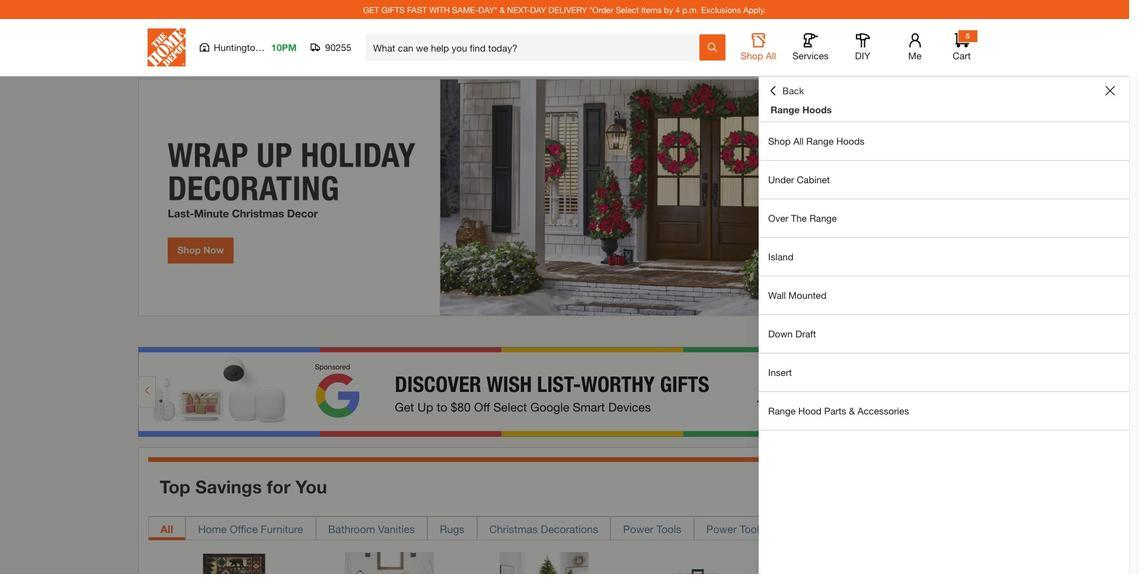 Task type: vqa. For each thing, say whether or not it's contained in the screenshot.
Heater in Rheem Performance 50 Gal. 4500-Watt Elements Medium Electric Water Heater with 6-Year Tank Warranty and 240-Volt
no



Task type: describe. For each thing, give the bounding box(es) containing it.
down draft
[[769, 328, 817, 339]]

top savings for you
[[160, 476, 327, 497]]

wall mounted link
[[759, 276, 1130, 314]]

services
[[793, 50, 829, 61]]

p.m.
[[683, 4, 699, 15]]

over the range link
[[759, 199, 1130, 237]]

christmas
[[490, 522, 538, 535]]

under cabinet link
[[759, 161, 1130, 199]]

back
[[783, 85, 805, 96]]

tool
[[740, 522, 760, 535]]

0 horizontal spatial &
[[500, 4, 505, 15]]

huntington park
[[214, 42, 283, 53]]

shop all
[[741, 50, 777, 61]]

next-
[[507, 4, 531, 15]]

home office furniture button
[[186, 516, 316, 540]]

1 vertical spatial &
[[850, 405, 856, 416]]

bathroom vanities
[[328, 522, 415, 535]]

day*
[[479, 4, 498, 15]]

diy
[[856, 50, 871, 61]]

cart 5
[[953, 31, 971, 61]]

90255 button
[[311, 42, 352, 53]]

savings
[[195, 476, 262, 497]]

hood
[[799, 405, 822, 416]]

*order
[[590, 4, 614, 15]]

insert link
[[759, 353, 1130, 391]]

for
[[267, 476, 291, 497]]

bathroom vanities button
[[316, 516, 428, 540]]

delivery
[[549, 4, 587, 15]]

range hoods
[[771, 104, 832, 115]]

range hood parts & accessories
[[769, 405, 910, 416]]

range inside range hood parts & accessories link
[[769, 405, 796, 416]]

all button
[[148, 516, 186, 540]]

drawer close image
[[1106, 86, 1116, 95]]

power tool accessories button
[[694, 516, 833, 540]]

the
[[792, 212, 807, 224]]

rugs
[[440, 522, 465, 535]]

6 ft. pre-lit green fir artificial christmas tree with 350 led lights 9 functional multi-color remote controller image
[[500, 552, 589, 574]]

diy button
[[844, 33, 882, 62]]

over
[[769, 212, 789, 224]]

sonoma 48 in. w x 22 in. d x 34 in. h single sink bath vanity in almond latte with carrara marble top image
[[345, 552, 434, 574]]

by
[[664, 4, 673, 15]]

under cabinet
[[769, 174, 830, 185]]

top
[[160, 476, 190, 497]]

90255
[[325, 42, 352, 53]]

feedback link image
[[1123, 200, 1139, 265]]

all for shop all range hoods
[[794, 135, 804, 146]]

island
[[769, 251, 794, 262]]

christmas decorations
[[490, 522, 599, 535]]

services button
[[792, 33, 830, 62]]

power tool accessories
[[707, 522, 821, 535]]

shop all range hoods link
[[759, 122, 1130, 160]]

back button
[[769, 85, 805, 97]]

shop for shop all
[[741, 50, 764, 61]]

range hood parts & accessories link
[[759, 392, 1130, 430]]

home office furniture
[[198, 522, 303, 535]]

me
[[909, 50, 922, 61]]

menu containing shop all range hoods
[[759, 122, 1130, 431]]

home
[[198, 522, 227, 535]]



Task type: locate. For each thing, give the bounding box(es) containing it.
1 power from the left
[[624, 522, 654, 535]]

all
[[766, 50, 777, 61], [794, 135, 804, 146], [160, 522, 173, 535]]

2 horizontal spatial all
[[794, 135, 804, 146]]

shop for shop all range hoods
[[769, 135, 791, 146]]

1 horizontal spatial hoods
[[837, 135, 865, 146]]

decorations
[[541, 522, 599, 535]]

get gifts fast with same-day* & next-day delivery *order select items by 4 p.m. exclusions apply.
[[363, 4, 767, 15]]

items
[[642, 4, 662, 15]]

shop inside menu
[[769, 135, 791, 146]]

day
[[531, 4, 547, 15]]

0 vertical spatial hoods
[[803, 104, 832, 115]]

power inside power tool accessories button
[[707, 522, 737, 535]]

island link
[[759, 238, 1130, 276]]

fast
[[407, 4, 427, 15]]

1 horizontal spatial accessories
[[858, 405, 910, 416]]

1 vertical spatial hoods
[[837, 135, 865, 146]]

rugs button
[[428, 516, 477, 540]]

wall
[[769, 289, 786, 301]]

shop down "range hoods"
[[769, 135, 791, 146]]

0 vertical spatial &
[[500, 4, 505, 15]]

0 vertical spatial all
[[766, 50, 777, 61]]

1 horizontal spatial power
[[707, 522, 737, 535]]

accessories right 'parts'
[[858, 405, 910, 416]]

office
[[230, 522, 258, 535]]

1 horizontal spatial shop
[[769, 135, 791, 146]]

range
[[771, 104, 800, 115], [807, 135, 834, 146], [810, 212, 837, 224], [769, 405, 796, 416]]

insert
[[769, 367, 792, 378]]

power left tools
[[624, 522, 654, 535]]

apply.
[[744, 4, 767, 15]]

tools
[[657, 522, 682, 535]]

all for shop all
[[766, 50, 777, 61]]

range down back button
[[771, 104, 800, 115]]

range inside 'shop all range hoods' link
[[807, 135, 834, 146]]

range inside over the range link
[[810, 212, 837, 224]]

power tools
[[624, 522, 682, 535]]

accessories inside button
[[763, 522, 821, 535]]

0 horizontal spatial all
[[160, 522, 173, 535]]

1 vertical spatial all
[[794, 135, 804, 146]]

mounted
[[789, 289, 827, 301]]

park
[[263, 42, 283, 53]]

exclusions
[[702, 4, 741, 15]]

wall mounted
[[769, 289, 827, 301]]

range left hood
[[769, 405, 796, 416]]

with
[[429, 4, 450, 15]]

over the range
[[769, 212, 837, 224]]

0 horizontal spatial power
[[624, 522, 654, 535]]

all inside "button"
[[766, 50, 777, 61]]

shop
[[741, 50, 764, 61], [769, 135, 791, 146]]

0 horizontal spatial hoods
[[803, 104, 832, 115]]

power for power tool accessories
[[707, 522, 737, 535]]

& right day* at the left top of page
[[500, 4, 505, 15]]

m18 fuel 18-v lithium-ion brushless cordless hammer drill and impact driver combo kit (2-tool) with router image
[[655, 552, 744, 574]]

draft
[[796, 328, 817, 339]]

me button
[[896, 33, 934, 62]]

power for power tools
[[624, 522, 654, 535]]

buffalo bear brown/red 5 ft. x 7 ft. indoor area rug image
[[190, 552, 279, 574]]

0 vertical spatial accessories
[[858, 405, 910, 416]]

1 horizontal spatial &
[[850, 405, 856, 416]]

all up back button
[[766, 50, 777, 61]]

2 power from the left
[[707, 522, 737, 535]]

select
[[616, 4, 639, 15]]

accessories right "tool"
[[763, 522, 821, 535]]

4
[[676, 4, 680, 15]]

cabinet
[[797, 174, 830, 185]]

all down "top"
[[160, 522, 173, 535]]

same-
[[452, 4, 479, 15]]

all down "range hoods"
[[794, 135, 804, 146]]

shop all button
[[740, 33, 778, 62]]

power inside power tools 'button'
[[624, 522, 654, 535]]

huntington
[[214, 42, 261, 53]]

gifts
[[382, 4, 405, 15]]

accessories
[[858, 405, 910, 416], [763, 522, 821, 535]]

power left "tool"
[[707, 522, 737, 535]]

& right 'parts'
[[850, 405, 856, 416]]

5
[[966, 31, 970, 40]]

0 horizontal spatial shop
[[741, 50, 764, 61]]

parts
[[825, 405, 847, 416]]

down
[[769, 328, 793, 339]]

down draft link
[[759, 315, 1130, 353]]

0 vertical spatial shop
[[741, 50, 764, 61]]

power tools button
[[611, 516, 694, 540]]

2 vertical spatial all
[[160, 522, 173, 535]]

vanities
[[378, 522, 415, 535]]

menu
[[759, 122, 1130, 431]]

1 vertical spatial shop
[[769, 135, 791, 146]]

cart
[[953, 50, 971, 61]]

get
[[363, 4, 379, 15]]

you
[[296, 476, 327, 497]]

furniture
[[261, 522, 303, 535]]

shop inside "button"
[[741, 50, 764, 61]]

shop down apply.
[[741, 50, 764, 61]]

1 vertical spatial accessories
[[763, 522, 821, 535]]

christmas decorations button
[[477, 516, 611, 540]]

the home depot logo image
[[147, 28, 185, 66]]

1 horizontal spatial all
[[766, 50, 777, 61]]

power
[[624, 522, 654, 535], [707, 522, 737, 535]]

img for wrap up holiday decorating last-minute outdoor decor image
[[138, 79, 992, 316]]

&
[[500, 4, 505, 15], [850, 405, 856, 416]]

hoods inside menu
[[837, 135, 865, 146]]

under
[[769, 174, 795, 185]]

hoods
[[803, 104, 832, 115], [837, 135, 865, 146]]

range down "range hoods"
[[807, 135, 834, 146]]

0 horizontal spatial accessories
[[763, 522, 821, 535]]

bathroom
[[328, 522, 375, 535]]

all inside button
[[160, 522, 173, 535]]

10pm
[[271, 42, 297, 53]]

What can we help you find today? search field
[[373, 35, 699, 60]]

shop all range hoods
[[769, 135, 865, 146]]

range right the
[[810, 212, 837, 224]]



